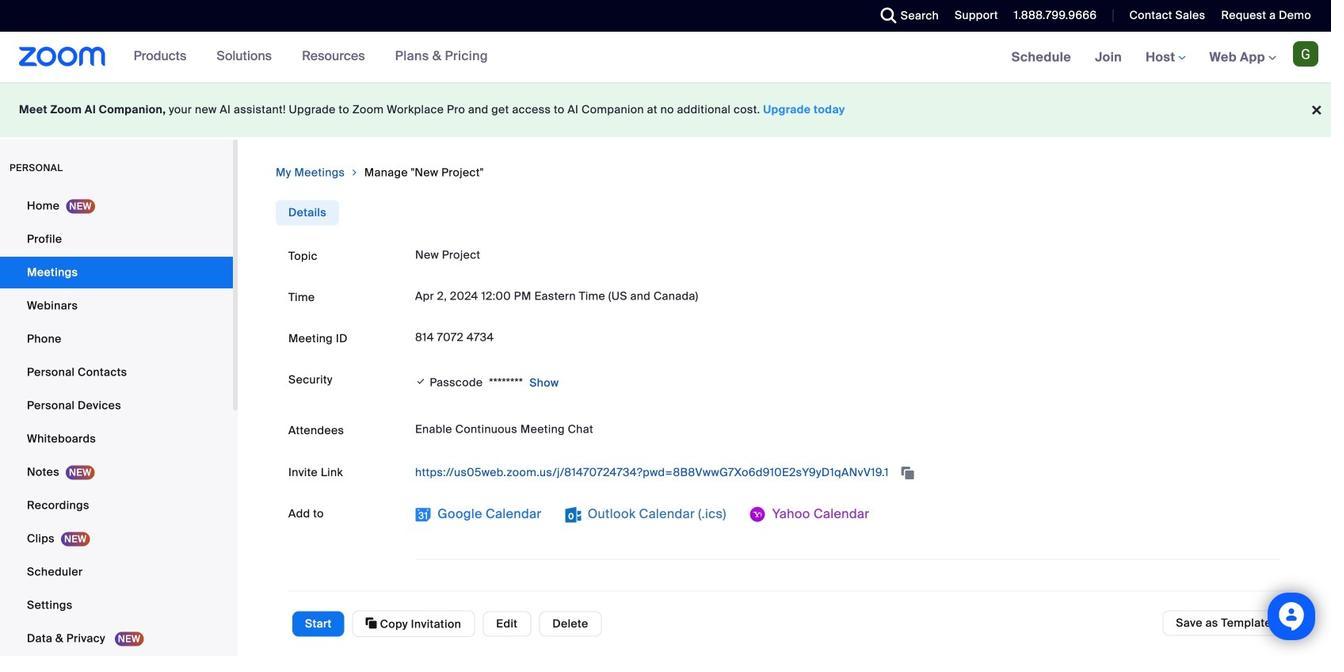 Task type: vqa. For each thing, say whether or not it's contained in the screenshot.
2nd cell from the right
no



Task type: describe. For each thing, give the bounding box(es) containing it.
profile picture image
[[1293, 41, 1319, 67]]

add to google calendar image
[[415, 507, 431, 523]]

copy image
[[366, 616, 377, 630]]

product information navigation
[[122, 32, 500, 82]]

zoom logo image
[[19, 47, 106, 67]]

manage new project navigation
[[276, 165, 1293, 181]]

right image
[[350, 165, 360, 181]]

personal menu menu
[[0, 190, 233, 656]]



Task type: locate. For each thing, give the bounding box(es) containing it.
checked image
[[415, 374, 427, 389]]

tab
[[276, 200, 339, 225]]

add to outlook calendar (.ics) image
[[566, 507, 581, 523]]

application
[[415, 460, 1281, 485]]

meetings navigation
[[1000, 32, 1332, 84]]

footer
[[0, 82, 1332, 137]]

manage my meeting tab control tab list
[[276, 200, 339, 225]]

banner
[[0, 32, 1332, 84]]

add to yahoo calendar image
[[750, 507, 766, 523]]



